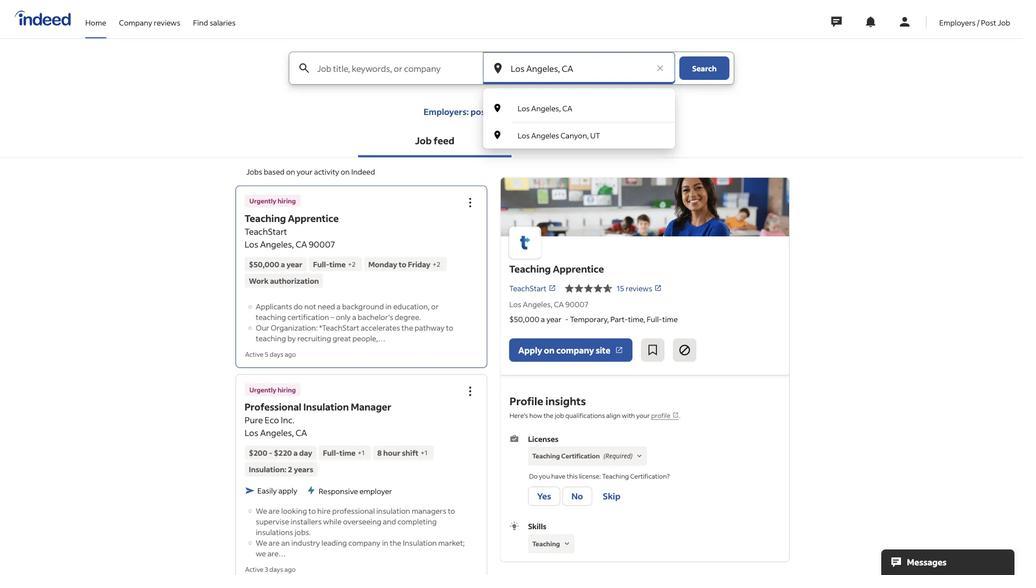 Task type: describe. For each thing, give the bounding box(es) containing it.
this for skill:
[[567, 560, 578, 568]]

job for the
[[555, 411, 564, 420]]

the inside we are looking to hire professional insulation managers to supervise installers while overseeing and completing insulations jobs. we are an industry leading company in the insulation market; we are…
[[390, 538, 402, 548]]

post
[[981, 18, 997, 27]]

insulations
[[256, 528, 293, 537]]

+ inside monday to friday + 2
[[433, 260, 437, 268]]

angeles, inside teachstart los angeles, ca 90007
[[260, 239, 294, 250]]

ut
[[590, 131, 600, 140]]

angeles, inside the pure eco inc. los angeles, ca
[[260, 428, 294, 439]]

professional insulation manager
[[245, 401, 392, 413]]

/
[[978, 18, 980, 27]]

1 horizontal spatial on
[[341, 167, 350, 177]]

here's how the job qualifications align with your
[[509, 411, 651, 420]]

search suggestions list box
[[483, 95, 675, 149]]

skip button
[[594, 487, 629, 506]]

do
[[294, 302, 303, 312]]

ago for professional
[[285, 566, 296, 574]]

full-time + 2
[[313, 260, 356, 269]]

angeles
[[531, 131, 559, 140]]

while
[[323, 517, 342, 527]]

recent searches
[[552, 135, 625, 148]]

2 inside monday to friday + 2
[[437, 260, 440, 268]]

urgently hiring for professional
[[249, 386, 296, 394]]

job feed
[[415, 134, 455, 147]]

1 inside full-time + 1
[[362, 449, 365, 457]]

to right managers
[[448, 506, 455, 516]]

pure
[[245, 415, 263, 426]]

4.8 out of 5 stars. link to 15 company reviews (opens in a new tab) image
[[565, 282, 613, 295]]

1 vertical spatial time
[[663, 315, 678, 324]]

you for do you have this license: teaching certification ?
[[539, 472, 550, 480]]

messages unread count 0 image
[[830, 11, 844, 33]]

$50,000 a year
[[249, 260, 303, 269]]

insulation
[[376, 506, 410, 516]]

this for license:
[[567, 472, 578, 480]]

tab list containing job feed
[[0, 126, 1023, 158]]

inc.
[[281, 415, 295, 426]]

missing qualification image
[[562, 539, 572, 549]]

los angeles canyon, ut
[[518, 131, 600, 140]]

teaching inside 'button'
[[532, 540, 560, 548]]

market;
[[438, 538, 465, 548]]

0 vertical spatial hire
[[557, 106, 572, 117]]

notifications unread count 0 image
[[865, 15, 877, 28]]

canyon,
[[561, 131, 589, 140]]

apply
[[519, 345, 542, 356]]

+ inside full-time + 1
[[358, 449, 362, 457]]

0 horizontal spatial teaching apprentice
[[245, 212, 339, 224]]

jobs
[[246, 167, 262, 177]]

ca inside the pure eco inc. los angeles, ca
[[296, 428, 307, 439]]

to inside applicants do not need a background in education, or teaching certification – only a bachelor's degree. our organization: *teachstart accelerates the pathway to teaching by recruiting great people,…
[[446, 323, 454, 333]]

education,
[[393, 302, 430, 312]]

job for a
[[497, 106, 510, 117]]

.
[[679, 411, 680, 420]]

none search field inside profile insights main content
[[280, 52, 743, 149]]

activity
[[314, 167, 339, 177]]

account image
[[899, 15, 911, 28]]

messages
[[907, 557, 947, 568]]

los inside teachstart los angeles, ca 90007
[[245, 239, 259, 250]]

we are looking to hire professional insulation managers to supervise installers while overseeing and completing insulations jobs. we are an industry leading company in the insulation market; we are…
[[256, 506, 465, 559]]

qualifications
[[565, 411, 605, 420]]

teaching apprentice button
[[245, 212, 339, 224]]

supervise
[[256, 517, 289, 527]]

a up work authorization
[[281, 260, 285, 269]]

in inside applicants do not need a background in education, or teaching certification – only a bachelor's degree. our organization: *teachstart accelerates the pathway to teaching by recruiting great people,…
[[386, 302, 392, 312]]

$200 - $220 a day
[[249, 449, 312, 458]]

completing
[[398, 517, 437, 527]]

+ inside the full-time + 2
[[348, 260, 352, 268]]

do you have this skill: teaching ?
[[529, 560, 623, 568]]

ago for teaching
[[285, 350, 296, 359]]

angeles, inside los angeles, ca link
[[531, 103, 561, 113]]

1 horizontal spatial teaching apprentice
[[509, 263, 604, 275]]

the inside applicants do not need a background in education, or teaching certification – only a bachelor's degree. our organization: *teachstart accelerates the pathway to teaching by recruiting great people,…
[[402, 323, 413, 333]]

licenses
[[528, 434, 558, 444]]

professional insulation manager button
[[245, 401, 392, 413]]

job actions menu is collapsed image
[[464, 196, 477, 209]]

clear location input image
[[655, 63, 666, 74]]

company inside popup button
[[556, 345, 594, 356]]

2 we from the top
[[256, 538, 267, 548]]

or
[[431, 302, 439, 312]]

teachstart for teachstart los angeles, ca 90007
[[245, 226, 287, 237]]

employers / post job
[[940, 18, 1011, 27]]

messages button
[[882, 550, 1015, 576]]

0 horizontal spatial on
[[286, 167, 295, 177]]

1 horizontal spatial ?
[[667, 472, 670, 480]]

eco
[[265, 415, 279, 426]]

certification
[[288, 313, 329, 322]]

$220
[[274, 449, 292, 458]]

0 horizontal spatial 2
[[288, 465, 292, 475]]

time,
[[628, 315, 645, 324]]

active for professional
[[245, 566, 264, 574]]

degree.
[[395, 313, 421, 322]]

responsive employer
[[319, 487, 392, 496]]

$50,000 for $50,000 a year
[[249, 260, 279, 269]]

employers
[[940, 18, 976, 27]]

a right only
[[352, 313, 356, 322]]

to left friday
[[399, 260, 407, 269]]

1 vertical spatial 90007
[[566, 300, 589, 309]]

teaching button
[[528, 534, 574, 554]]

our
[[256, 323, 269, 333]]

8 hour shift + 1
[[377, 449, 428, 458]]

an
[[281, 538, 290, 548]]

teaching up skip
[[602, 472, 629, 480]]

bachelor's
[[358, 313, 393, 322]]

insulation:
[[249, 465, 287, 475]]

feed
[[434, 134, 455, 147]]

in inside we are looking to hire professional insulation managers to supervise installers while overseeing and completing insulations jobs. we are an industry leading company in the insulation market; we are…
[[382, 538, 388, 548]]

profile insights
[[509, 394, 586, 408]]

searches
[[585, 135, 625, 148]]

0 horizontal spatial apprentice
[[288, 212, 339, 224]]

ca inside "search suggestions" list box
[[563, 103, 573, 113]]

2 are from the top
[[269, 538, 280, 548]]

2 teaching from the top
[[256, 334, 286, 344]]

los for los angeles, ca
[[518, 103, 530, 113]]

recruiting
[[297, 334, 331, 344]]

insulation: 2 years
[[249, 465, 313, 475]]

1 teaching from the top
[[256, 313, 286, 322]]

home
[[85, 18, 106, 27]]

indeed
[[351, 167, 375, 177]]

next
[[538, 106, 555, 117]]

time for teaching apprentice
[[330, 260, 346, 269]]

home link
[[85, 0, 106, 36]]

work
[[249, 276, 269, 286]]

monday to friday + 2
[[368, 260, 440, 269]]

your next hire is here
[[518, 106, 600, 117]]

have for skill:
[[551, 560, 565, 568]]

active 5 days ago
[[245, 350, 296, 359]]

reviews for 15 reviews
[[626, 284, 652, 293]]

find salaries link
[[193, 0, 236, 36]]

jobs based on your activity on indeed
[[246, 167, 375, 177]]

time for professional insulation manager
[[340, 449, 356, 458]]

applicants do not need a background in education, or teaching certification – only a bachelor's degree. our organization: *teachstart accelerates the pathway to teaching by recruiting great people,…
[[256, 302, 454, 344]]

$200
[[249, 449, 268, 458]]

with
[[622, 411, 635, 420]]

teachstart los angeles, ca 90007
[[245, 226, 335, 250]]

temporary,
[[570, 315, 609, 324]]

–
[[331, 313, 334, 322]]

recent searches button
[[512, 126, 665, 158]]

do you have this license: teaching certification ?
[[529, 472, 670, 480]]

license:
[[579, 472, 601, 480]]

15
[[617, 284, 624, 293]]

days for teaching
[[270, 350, 284, 359]]

certification inside teaching certification (required)
[[561, 452, 600, 460]]

years
[[294, 465, 313, 475]]

1 we from the top
[[256, 506, 267, 516]]

urgently for teaching apprentice
[[249, 197, 276, 205]]

on inside popup button
[[544, 345, 555, 356]]

insulation inside we are looking to hire professional insulation managers to supervise installers while overseeing and completing insulations jobs. we are an industry leading company in the insulation market; we are…
[[403, 538, 437, 548]]

how
[[529, 411, 542, 420]]

angeles, down the teachstart link
[[523, 300, 553, 309]]

1 vertical spatial apprentice
[[553, 263, 604, 275]]



Task type: locate. For each thing, give the bounding box(es) containing it.
hire inside we are looking to hire professional insulation managers to supervise installers while overseeing and completing insulations jobs. we are an industry leading company in the insulation market; we are…
[[317, 506, 331, 516]]

hire up "while"
[[317, 506, 331, 516]]

0 vertical spatial have
[[551, 472, 565, 480]]

by
[[288, 334, 296, 344]]

2 horizontal spatial on
[[544, 345, 555, 356]]

1 vertical spatial have
[[551, 560, 565, 568]]

0 horizontal spatial -
[[269, 449, 272, 458]]

job
[[998, 18, 1011, 27], [415, 134, 432, 147]]

1 vertical spatial insulation
[[403, 538, 437, 548]]

active left 5
[[245, 350, 264, 359]]

time left 8
[[340, 449, 356, 458]]

+ left 8
[[358, 449, 362, 457]]

reviews inside profile insights main content
[[626, 284, 652, 293]]

angeles, down eco
[[260, 428, 294, 439]]

post
[[471, 106, 489, 117]]

urgently for professional insulation manager
[[249, 386, 276, 394]]

not interested image
[[678, 344, 691, 357]]

los for los angeles canyon, ut
[[518, 131, 530, 140]]

1 vertical spatial job
[[555, 411, 564, 420]]

teaching apprentice up teachstart los angeles, ca 90007
[[245, 212, 339, 224]]

2 do from the top
[[529, 560, 538, 568]]

1 horizontal spatial 2
[[352, 260, 356, 268]]

full- up the authorization
[[313, 260, 330, 269]]

looking
[[281, 506, 307, 516]]

you up yes
[[539, 472, 550, 480]]

a up only
[[337, 302, 341, 312]]

urgently up professional
[[249, 386, 276, 394]]

0 vertical spatial urgently hiring
[[249, 197, 296, 205]]

2 vertical spatial your
[[636, 411, 650, 420]]

apprentice up 4.8 out of 5 stars. link to 15 company reviews (opens in a new tab) image
[[553, 263, 604, 275]]

1 vertical spatial $50,000
[[509, 315, 540, 324]]

on right based
[[286, 167, 295, 177]]

insulation left 'manager'
[[303, 401, 349, 413]]

no button
[[562, 487, 592, 506]]

to right pathway
[[446, 323, 454, 333]]

1 vertical spatial certification
[[630, 472, 667, 480]]

0 horizontal spatial $50,000
[[249, 260, 279, 269]]

employers / post job link
[[940, 0, 1011, 36]]

0 vertical spatial apprentice
[[288, 212, 339, 224]]

0 horizontal spatial reviews
[[154, 18, 180, 27]]

work authorization
[[249, 276, 319, 286]]

1 hiring from the top
[[278, 197, 296, 205]]

2 vertical spatial the
[[390, 538, 402, 548]]

1 horizontal spatial -
[[565, 315, 569, 324]]

insulation down completing
[[403, 538, 437, 548]]

2 active from the top
[[245, 566, 264, 574]]

full- for teaching apprentice
[[313, 260, 330, 269]]

here
[[582, 106, 600, 117]]

1 right shift
[[425, 449, 428, 457]]

1 horizontal spatial your
[[518, 106, 536, 117]]

year for $50,000 a year - temporary, part-time, full-time
[[547, 315, 562, 324]]

have down the teaching 'button'
[[551, 560, 565, 568]]

job right post
[[998, 18, 1011, 27]]

0 vertical spatial ?
[[667, 472, 670, 480]]

is
[[574, 106, 580, 117]]

job down insights
[[555, 411, 564, 420]]

1 vertical spatial -
[[269, 449, 272, 458]]

this left 'skill:'
[[567, 560, 578, 568]]

1 are from the top
[[269, 506, 280, 516]]

$50,000 down the "los angeles, ca 90007"
[[509, 315, 540, 324]]

missing qualification image
[[635, 451, 644, 461]]

accelerates
[[361, 323, 400, 333]]

angeles, up angeles
[[531, 103, 561, 113]]

1 horizontal spatial reviews
[[626, 284, 652, 293]]

2 urgently from the top
[[249, 386, 276, 394]]

2 hiring from the top
[[278, 386, 296, 394]]

your left next
[[518, 106, 536, 117]]

1 vertical spatial urgently hiring
[[249, 386, 296, 394]]

urgently hiring up professional
[[249, 386, 296, 394]]

90007
[[309, 239, 335, 250], [566, 300, 589, 309]]

los angeles, ca
[[518, 103, 573, 113]]

0 horizontal spatial 90007
[[309, 239, 335, 250]]

1 horizontal spatial $50,000
[[509, 315, 540, 324]]

apprentice up teachstart los angeles, ca 90007
[[288, 212, 339, 224]]

?
[[667, 472, 670, 480], [620, 560, 623, 568]]

ago down by
[[285, 350, 296, 359]]

1 urgently from the top
[[249, 197, 276, 205]]

0 vertical spatial company
[[556, 345, 594, 356]]

are up supervise
[[269, 506, 280, 516]]

days for professional
[[270, 566, 283, 574]]

angeles, up $50,000 a year
[[260, 239, 294, 250]]

los angeles canyon, ut link
[[483, 122, 675, 149]]

0 vertical spatial hiring
[[278, 197, 296, 205]]

1 vertical spatial do
[[529, 560, 538, 568]]

teaching down licenses
[[532, 452, 560, 460]]

1 vertical spatial teaching apprentice
[[509, 263, 604, 275]]

company left site
[[556, 345, 594, 356]]

teachstart for teachstart
[[509, 284, 547, 293]]

only
[[336, 313, 351, 322]]

installers
[[291, 517, 322, 527]]

authorization
[[270, 276, 319, 286]]

1 vertical spatial ?
[[620, 560, 623, 568]]

search
[[692, 63, 717, 73]]

profile
[[651, 411, 670, 420]]

full- right time,
[[647, 315, 663, 324]]

none search field containing search
[[280, 52, 743, 149]]

2 left monday
[[352, 260, 356, 268]]

2 have from the top
[[551, 560, 565, 568]]

company reviews
[[119, 18, 180, 27]]

0 vertical spatial insulation
[[303, 401, 349, 413]]

los angeles, ca 90007
[[509, 300, 589, 309]]

hiring for teaching
[[278, 197, 296, 205]]

1 have from the top
[[551, 472, 565, 480]]

jobs.
[[295, 528, 311, 537]]

full- right day at the bottom
[[323, 449, 340, 458]]

1 horizontal spatial certification
[[630, 472, 667, 480]]

1 vertical spatial teaching
[[256, 334, 286, 344]]

teachstart logo image
[[501, 178, 789, 237], [509, 227, 541, 259]]

0 vertical spatial full-
[[313, 260, 330, 269]]

teachstart up the "los angeles, ca 90007"
[[509, 284, 547, 293]]

1 active from the top
[[245, 350, 264, 359]]

pure eco inc. los angeles, ca
[[245, 415, 307, 439]]

0 horizontal spatial 1
[[362, 449, 365, 457]]

- left 'temporary,'
[[565, 315, 569, 324]]

hire
[[557, 106, 572, 117], [317, 506, 331, 516]]

the down and
[[390, 538, 402, 548]]

people,…
[[353, 334, 386, 344]]

2 you from the top
[[539, 560, 550, 568]]

teaching down our
[[256, 334, 286, 344]]

0 vertical spatial reviews
[[154, 18, 180, 27]]

1 do from the top
[[529, 472, 538, 480]]

teaching inside teaching certification (required)
[[532, 452, 560, 460]]

do up yes
[[529, 472, 538, 480]]

0 vertical spatial your
[[518, 106, 536, 117]]

*teachstart
[[319, 323, 359, 333]]

1 vertical spatial days
[[270, 566, 283, 574]]

0 vertical spatial active
[[245, 350, 264, 359]]

time right time,
[[663, 315, 678, 324]]

2 right friday
[[437, 260, 440, 268]]

we
[[256, 549, 266, 559]]

1 urgently hiring from the top
[[249, 197, 296, 205]]

reviews for company reviews
[[154, 18, 180, 27]]

los down 'pure'
[[245, 428, 259, 439]]

+ left monday
[[348, 260, 352, 268]]

the down degree.
[[402, 323, 413, 333]]

0 vertical spatial teachstart
[[245, 226, 287, 237]]

need
[[318, 302, 335, 312]]

insights
[[545, 394, 586, 408]]

overseeing
[[343, 517, 382, 527]]

0 vertical spatial certification
[[561, 452, 600, 460]]

tab list
[[0, 126, 1023, 158]]

you down the teaching 'button'
[[539, 560, 550, 568]]

1 horizontal spatial 1
[[425, 449, 428, 457]]

your right with
[[636, 411, 650, 420]]

ca down teaching apprentice button
[[296, 239, 307, 250]]

3
[[265, 566, 268, 574]]

you for do you have this skill: teaching ?
[[539, 560, 550, 568]]

+ inside 8 hour shift + 1
[[421, 449, 425, 457]]

$50,000 for $50,000 a year - temporary, part-time, full-time
[[509, 315, 540, 324]]

search button
[[680, 57, 730, 80]]

teachstart link
[[509, 283, 556, 294]]

0 vertical spatial $50,000
[[249, 260, 279, 269]]

0 vertical spatial teaching apprentice
[[245, 212, 339, 224]]

hiring up teaching apprentice button
[[278, 197, 296, 205]]

teaching up teachstart los angeles, ca 90007
[[245, 212, 286, 224]]

skills
[[528, 522, 546, 531]]

we
[[256, 506, 267, 516], [256, 538, 267, 548]]

search: Job title, keywords, or company text field
[[315, 52, 482, 84]]

teaching down 'applicants' on the bottom
[[256, 313, 286, 322]]

1 horizontal spatial hire
[[557, 106, 572, 117]]

2 vertical spatial time
[[340, 449, 356, 458]]

0 horizontal spatial teachstart
[[245, 226, 287, 237]]

job actions menu is collapsed image
[[464, 385, 477, 398]]

2 this from the top
[[567, 560, 578, 568]]

to up installers
[[309, 506, 316, 516]]

days right 5
[[270, 350, 284, 359]]

urgently down jobs
[[249, 197, 276, 205]]

days right 3
[[270, 566, 283, 574]]

a left day at the bottom
[[294, 449, 298, 458]]

2
[[352, 260, 356, 268], [437, 260, 440, 268], [288, 465, 292, 475]]

in down and
[[382, 538, 388, 548]]

on
[[286, 167, 295, 177], [341, 167, 350, 177], [544, 345, 555, 356]]

- left "$220"
[[269, 449, 272, 458]]

1 vertical spatial you
[[539, 560, 550, 568]]

job inside button
[[415, 134, 432, 147]]

year down the "los angeles, ca 90007"
[[547, 315, 562, 324]]

teaching right 'skill:'
[[593, 560, 620, 568]]

1 horizontal spatial year
[[547, 315, 562, 324]]

1 inside 8 hour shift + 1
[[425, 449, 428, 457]]

ago down are…
[[285, 566, 296, 574]]

company
[[119, 18, 152, 27]]

job
[[497, 106, 510, 117], [555, 411, 564, 420]]

background
[[342, 302, 384, 312]]

reviews right 15
[[626, 284, 652, 293]]

0 vertical spatial we
[[256, 506, 267, 516]]

0 vertical spatial time
[[330, 260, 346, 269]]

a
[[491, 106, 495, 117], [281, 260, 285, 269], [337, 302, 341, 312], [352, 313, 356, 322], [541, 315, 545, 324], [294, 449, 298, 458]]

0 horizontal spatial certification
[[561, 452, 600, 460]]

teaching
[[256, 313, 286, 322], [256, 334, 286, 344]]

0 vertical spatial this
[[567, 472, 578, 480]]

1 vertical spatial hiring
[[278, 386, 296, 394]]

employers:
[[424, 106, 469, 117]]

job feed button
[[358, 126, 512, 158]]

yes button
[[528, 487, 560, 506]]

are down insulations
[[269, 538, 280, 548]]

insulation
[[303, 401, 349, 413], [403, 538, 437, 548]]

responsive
[[319, 487, 358, 496]]

active left 3
[[245, 566, 264, 574]]

1 vertical spatial reviews
[[626, 284, 652, 293]]

apply
[[278, 486, 297, 496]]

0 horizontal spatial job
[[415, 134, 432, 147]]

los down the teachstart link
[[509, 300, 522, 309]]

job left feed
[[415, 134, 432, 147]]

1 vertical spatial this
[[567, 560, 578, 568]]

urgently
[[249, 197, 276, 205], [249, 386, 276, 394]]

we up we
[[256, 538, 267, 548]]

we up supervise
[[256, 506, 267, 516]]

0 vertical spatial the
[[402, 323, 413, 333]]

a down the "los angeles, ca 90007"
[[541, 315, 545, 324]]

0 horizontal spatial your
[[297, 167, 313, 177]]

0 vertical spatial year
[[287, 260, 303, 269]]

1 horizontal spatial job
[[998, 18, 1011, 27]]

$50,000 a year - temporary, part-time, full-time
[[509, 315, 678, 324]]

full- for professional insulation manager
[[323, 449, 340, 458]]

0 vertical spatial in
[[386, 302, 392, 312]]

0 horizontal spatial ?
[[620, 560, 623, 568]]

active
[[245, 350, 264, 359], [245, 566, 264, 574]]

urgently hiring for teaching
[[249, 197, 296, 205]]

2 horizontal spatial your
[[636, 411, 650, 420]]

0 vertical spatial you
[[539, 472, 550, 480]]

on right apply
[[544, 345, 555, 356]]

salaries
[[210, 18, 236, 27]]

find salaries
[[193, 18, 236, 27]]

los for los angeles, ca 90007
[[509, 300, 522, 309]]

1 horizontal spatial job
[[555, 411, 564, 420]]

1 horizontal spatial apprentice
[[553, 263, 604, 275]]

hire left is
[[557, 106, 572, 117]]

los up $50,000 a year
[[245, 239, 259, 250]]

1 horizontal spatial 90007
[[566, 300, 589, 309]]

1 vertical spatial the
[[544, 411, 553, 420]]

do for do you have this skill:
[[529, 560, 538, 568]]

ca inside teachstart los angeles, ca 90007
[[296, 239, 307, 250]]

90007 up the full-time + 2
[[309, 239, 335, 250]]

ca up day at the bottom
[[296, 428, 307, 439]]

company inside we are looking to hire professional insulation managers to supervise installers while overseeing and completing insulations jobs. we are an industry leading company in the insulation market; we are…
[[349, 538, 381, 548]]

apply on company site
[[519, 345, 611, 356]]

1 vertical spatial job
[[415, 134, 432, 147]]

time up need
[[330, 260, 346, 269]]

1 vertical spatial hire
[[317, 506, 331, 516]]

1 1 from the left
[[362, 449, 365, 457]]

0 vertical spatial urgently
[[249, 197, 276, 205]]

1 vertical spatial urgently
[[249, 386, 276, 394]]

1 this from the top
[[567, 472, 578, 480]]

certification down missing qualification image
[[630, 472, 667, 480]]

los angeles, ca link
[[483, 95, 675, 122]]

0 horizontal spatial hire
[[317, 506, 331, 516]]

Edit location text field
[[509, 52, 650, 84]]

teaching apprentice up the teachstart link
[[509, 263, 604, 275]]

None search field
[[280, 52, 743, 149]]

0 vertical spatial job
[[998, 18, 1011, 27]]

pathway
[[415, 323, 445, 333]]

save this job image
[[646, 344, 659, 357]]

a right the post
[[491, 106, 495, 117]]

employers: post a job
[[424, 106, 510, 117]]

applicants
[[256, 302, 292, 312]]

2 left years
[[288, 465, 292, 475]]

1 vertical spatial in
[[382, 538, 388, 548]]

reviews right company
[[154, 18, 180, 27]]

90007 inside teachstart los angeles, ca 90007
[[309, 239, 335, 250]]

profile insights main content
[[0, 52, 1023, 576]]

0 vertical spatial are
[[269, 506, 280, 516]]

0 horizontal spatial job
[[497, 106, 510, 117]]

0 horizontal spatial insulation
[[303, 401, 349, 413]]

urgently hiring up teaching apprentice button
[[249, 197, 296, 205]]

in up bachelor's
[[386, 302, 392, 312]]

$50,000 up work
[[249, 260, 279, 269]]

+ right friday
[[433, 260, 437, 268]]

1 vertical spatial your
[[297, 167, 313, 177]]

year
[[287, 260, 303, 269], [547, 315, 562, 324]]

2 1 from the left
[[425, 449, 428, 457]]

day
[[299, 449, 312, 458]]

+ right shift
[[421, 449, 425, 457]]

1 horizontal spatial insulation
[[403, 538, 437, 548]]

0 vertical spatial 90007
[[309, 239, 335, 250]]

part-
[[611, 315, 628, 324]]

teaching up the teachstart link
[[509, 263, 551, 275]]

no
[[571, 491, 583, 502]]

0 vertical spatial -
[[565, 315, 569, 324]]

los inside the pure eco inc. los angeles, ca
[[245, 428, 259, 439]]

2 inside the full-time + 2
[[352, 260, 356, 268]]

have up the yes button
[[551, 472, 565, 480]]

this left license:
[[567, 472, 578, 480]]

in
[[386, 302, 392, 312], [382, 538, 388, 548]]

2 horizontal spatial 2
[[437, 260, 440, 268]]

teaching down the skills
[[532, 540, 560, 548]]

ca down the teachstart link
[[554, 300, 564, 309]]

ca left is
[[563, 103, 573, 113]]

1 horizontal spatial teachstart
[[509, 284, 547, 293]]

teachstart
[[245, 226, 287, 237], [509, 284, 547, 293]]

los left next
[[518, 103, 530, 113]]

1 vertical spatial active
[[245, 566, 264, 574]]

1 vertical spatial we
[[256, 538, 267, 548]]

15 reviews link
[[617, 284, 662, 293]]

year for $50,000 a year
[[287, 260, 303, 269]]

0 vertical spatial teaching
[[256, 313, 286, 322]]

90007 up 'temporary,'
[[566, 300, 589, 309]]

0 vertical spatial do
[[529, 472, 538, 480]]

organization:
[[271, 323, 318, 333]]

1 vertical spatial teachstart
[[509, 284, 547, 293]]

1 vertical spatial ago
[[285, 566, 296, 574]]

the right the how
[[544, 411, 553, 420]]

do for do you have this license:
[[529, 472, 538, 480]]

professional
[[245, 401, 302, 413]]

to
[[399, 260, 407, 269], [446, 323, 454, 333], [309, 506, 316, 516], [448, 506, 455, 516]]

on left indeed
[[341, 167, 350, 177]]

managers
[[412, 506, 446, 516]]

hiring for professional
[[278, 386, 296, 394]]

1 you from the top
[[539, 472, 550, 480]]

2 urgently hiring from the top
[[249, 386, 296, 394]]

1 vertical spatial year
[[547, 315, 562, 324]]

teachstart down teaching apprentice button
[[245, 226, 287, 237]]

teachstart inside teachstart los angeles, ca 90007
[[245, 226, 287, 237]]

active for teaching
[[245, 350, 264, 359]]

have for license:
[[551, 472, 565, 480]]

1 vertical spatial full-
[[647, 315, 663, 324]]

hour
[[383, 449, 401, 458]]

based
[[264, 167, 285, 177]]

1 vertical spatial company
[[349, 538, 381, 548]]

skill:
[[579, 560, 592, 568]]



Task type: vqa. For each thing, say whether or not it's contained in the screenshot.
3.5 out of 5 stars. link to 71,776 reviews company ratings (opens in a new tab) ICON
no



